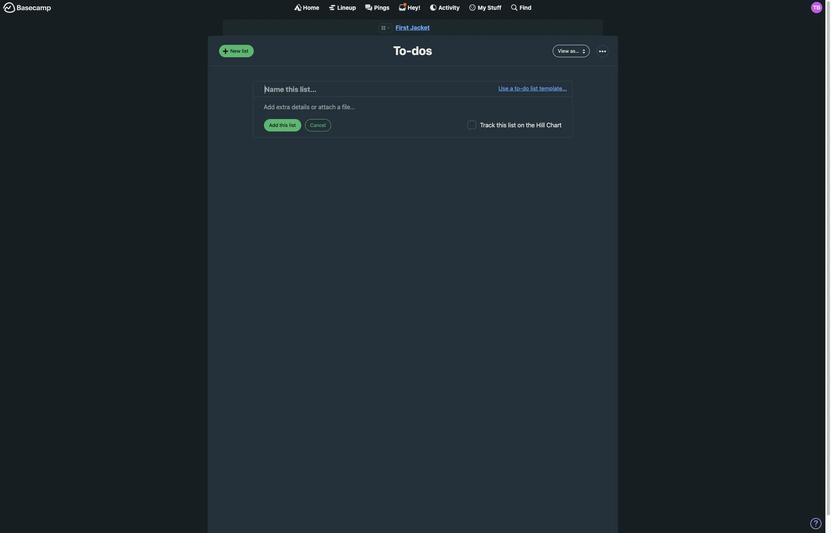 Task type: vqa. For each thing, say whether or not it's contained in the screenshot.
Track this list on the Hill Chart
yes



Task type: locate. For each thing, give the bounding box(es) containing it.
find
[[520, 4, 532, 11]]

this
[[497, 122, 507, 129]]

cancel button
[[305, 119, 331, 132]]

new
[[230, 48, 241, 54]]

list
[[242, 48, 249, 54], [531, 85, 538, 92], [508, 122, 516, 129]]

view
[[558, 48, 569, 54]]

0 vertical spatial list
[[242, 48, 249, 54]]

2 vertical spatial list
[[508, 122, 516, 129]]

home link
[[294, 4, 319, 11]]

as…
[[570, 48, 580, 54]]

use a to-do list template...
[[499, 85, 567, 92]]

cancel
[[310, 122, 326, 128]]

view as…
[[558, 48, 580, 54]]

my stuff
[[478, 4, 502, 11]]

use
[[499, 85, 509, 92]]

list right do
[[531, 85, 538, 92]]

my stuff button
[[469, 4, 502, 11]]

list left on
[[508, 122, 516, 129]]

to-
[[393, 44, 412, 58]]

lineup link
[[328, 4, 356, 11]]

0 horizontal spatial list
[[242, 48, 249, 54]]

main element
[[0, 0, 826, 15]]

None text field
[[264, 101, 562, 112]]

new list
[[230, 48, 249, 54]]

dos
[[412, 44, 432, 58]]

track
[[480, 122, 495, 129]]

None submit
[[264, 119, 301, 132]]

lineup
[[337, 4, 356, 11]]

list right new
[[242, 48, 249, 54]]

2 horizontal spatial list
[[531, 85, 538, 92]]



Task type: describe. For each thing, give the bounding box(es) containing it.
activity link
[[430, 4, 460, 11]]

my
[[478, 4, 486, 11]]

template...
[[540, 85, 567, 92]]

use a to-do list template... link
[[499, 84, 567, 95]]

Name this list… text field
[[265, 84, 499, 95]]

pings
[[374, 4, 390, 11]]

first jacket
[[396, 24, 430, 31]]

track this list on the hill chart
[[480, 122, 562, 129]]

tyler black image
[[811, 2, 823, 13]]

jacket
[[410, 24, 430, 31]]

new list link
[[219, 45, 254, 57]]

hey! button
[[399, 3, 420, 11]]

hill chart
[[536, 122, 562, 129]]

find button
[[511, 4, 532, 11]]

activity
[[439, 4, 460, 11]]

to-
[[515, 85, 522, 92]]

home
[[303, 4, 319, 11]]

hey!
[[408, 4, 420, 11]]

first
[[396, 24, 409, 31]]

1 horizontal spatial list
[[508, 122, 516, 129]]

on
[[518, 122, 524, 129]]

1 vertical spatial list
[[531, 85, 538, 92]]

to-dos
[[393, 44, 432, 58]]

do
[[522, 85, 529, 92]]

a
[[510, 85, 513, 92]]

first jacket link
[[396, 24, 430, 31]]

switch accounts image
[[3, 2, 51, 14]]

pings button
[[365, 4, 390, 11]]

the
[[526, 122, 535, 129]]

stuff
[[488, 4, 502, 11]]

view as… button
[[553, 45, 590, 57]]



